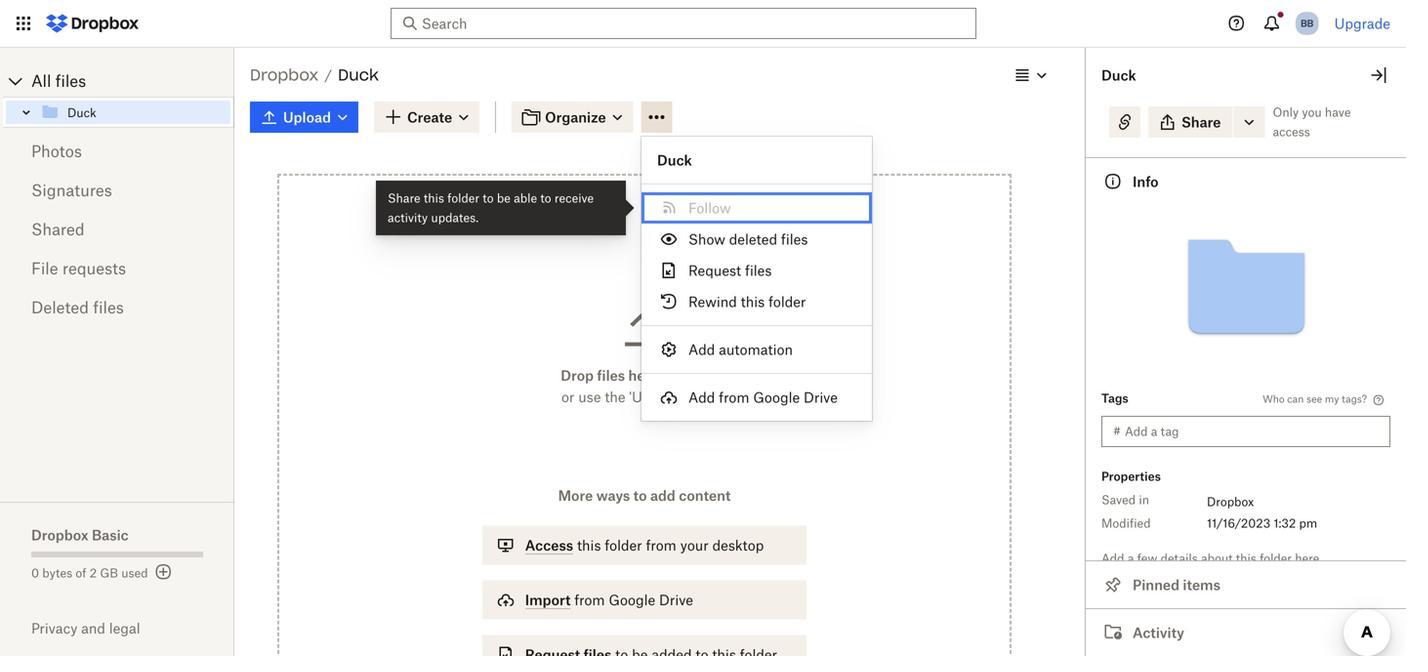 Task type: locate. For each thing, give the bounding box(es) containing it.
close details pane image
[[1367, 63, 1391, 87]]

to inside drop files here to upload, or use the 'upload' button
[[662, 367, 675, 384]]

access
[[525, 537, 573, 554]]

signatures link
[[31, 171, 203, 210]]

all files
[[31, 71, 86, 90]]

folder for access
[[605, 537, 642, 554]]

2 horizontal spatial dropbox
[[1207, 495, 1254, 509]]

google inside menu item
[[753, 389, 800, 406]]

dropbox up 11/16/2023
[[1207, 495, 1254, 509]]

this right about
[[1236, 551, 1257, 566]]

2 vertical spatial add
[[1102, 551, 1125, 566]]

1 horizontal spatial drive
[[804, 389, 838, 406]]

legal
[[109, 620, 140, 637]]

2 vertical spatial dropbox
[[31, 527, 88, 544]]

google down access this folder from your desktop
[[609, 592, 656, 608]]

saved
[[1102, 493, 1136, 507]]

file requests
[[31, 259, 126, 278]]

request files
[[689, 262, 772, 279]]

files down show deleted files menu item
[[745, 262, 772, 279]]

this inside more ways to add content element
[[577, 537, 601, 554]]

1:32
[[1274, 516, 1296, 531]]

to
[[662, 367, 675, 384], [634, 487, 647, 504]]

global header element
[[0, 0, 1406, 48]]

follow
[[689, 200, 731, 216]]

2 horizontal spatial from
[[719, 389, 750, 406]]

2 vertical spatial from
[[575, 592, 605, 608]]

all files link
[[31, 65, 234, 97]]

dropbox link
[[250, 63, 319, 88], [1207, 492, 1254, 512]]

add left a at the bottom right of page
[[1102, 551, 1125, 566]]

1 vertical spatial dropbox
[[1207, 495, 1254, 509]]

more
[[558, 487, 593, 504]]

file requests link
[[31, 249, 203, 288]]

share
[[1182, 114, 1221, 130]]

dropbox up bytes
[[31, 527, 88, 544]]

drive
[[804, 389, 838, 406], [659, 592, 693, 608]]

properties
[[1102, 469, 1161, 484]]

deleted
[[31, 298, 89, 317]]

this
[[741, 293, 765, 310], [577, 537, 601, 554], [1236, 551, 1257, 566]]

11/16/2023
[[1207, 516, 1271, 531]]

dropbox for dropbox
[[1207, 495, 1254, 509]]

files inside drop files here to upload, or use the 'upload' button
[[597, 367, 625, 384]]

0 horizontal spatial drive
[[659, 592, 693, 608]]

0 horizontal spatial from
[[575, 592, 605, 608]]

this right 'access'
[[577, 537, 601, 554]]

who can see my tags?
[[1263, 393, 1367, 405]]

show
[[689, 231, 726, 248]]

duck inside 'link'
[[67, 105, 96, 120]]

1 vertical spatial google
[[609, 592, 656, 608]]

'upload'
[[629, 389, 681, 405]]

2
[[90, 566, 97, 581]]

1 vertical spatial from
[[646, 537, 677, 554]]

folder left here.
[[1260, 551, 1292, 566]]

add for add from google drive
[[689, 389, 715, 406]]

add up upload,
[[689, 341, 715, 358]]

and
[[81, 620, 105, 637]]

folder down request files menu item on the top
[[769, 293, 806, 310]]

1 horizontal spatial to
[[662, 367, 675, 384]]

2 horizontal spatial folder
[[1260, 551, 1292, 566]]

1 horizontal spatial this
[[741, 293, 765, 310]]

folder inside menu item
[[769, 293, 806, 310]]

follow menu item
[[642, 192, 872, 224]]

1 vertical spatial drive
[[659, 592, 693, 608]]

share button
[[1149, 106, 1233, 138]]

0 horizontal spatial dropbox link
[[250, 63, 319, 88]]

this inside menu item
[[741, 293, 765, 310]]

deleted files
[[31, 298, 124, 317]]

or
[[562, 389, 575, 405]]

dropbox link left /
[[250, 63, 319, 88]]

drive inside more ways to add content element
[[659, 592, 693, 608]]

dropbox link up 11/16/2023
[[1207, 492, 1254, 512]]

add for add a few details about this folder here.
[[1102, 551, 1125, 566]]

folder inside more ways to add content element
[[605, 537, 642, 554]]

you
[[1302, 105, 1322, 120]]

1 vertical spatial add
[[689, 389, 715, 406]]

drop
[[561, 367, 594, 384]]

0 horizontal spatial folder
[[605, 537, 642, 554]]

1 horizontal spatial dropbox link
[[1207, 492, 1254, 512]]

from down upload,
[[719, 389, 750, 406]]

here.
[[1295, 551, 1323, 566]]

access
[[1273, 125, 1311, 139]]

of
[[76, 566, 86, 581]]

get more space image
[[152, 561, 175, 584]]

1 horizontal spatial google
[[753, 389, 800, 406]]

dropbox left /
[[250, 65, 319, 85]]

about
[[1201, 551, 1233, 566]]

from right the import
[[575, 592, 605, 608]]

files right deleted
[[781, 231, 808, 248]]

drive down the "add automation" menu item
[[804, 389, 838, 406]]

0 horizontal spatial google
[[609, 592, 656, 608]]

photos link
[[31, 132, 203, 171]]

rewind this folder menu item
[[642, 286, 872, 317]]

content
[[679, 487, 731, 504]]

0 horizontal spatial to
[[634, 487, 647, 504]]

drive inside menu item
[[804, 389, 838, 406]]

from for import from google drive
[[575, 592, 605, 608]]

drive down your
[[659, 592, 693, 608]]

1 horizontal spatial dropbox
[[250, 65, 319, 85]]

rewind
[[689, 293, 737, 310]]

add
[[689, 341, 715, 358], [689, 389, 715, 406], [1102, 551, 1125, 566]]

0
[[31, 566, 39, 581]]

deleted
[[729, 231, 778, 248]]

files down file requests link
[[93, 298, 124, 317]]

google
[[753, 389, 800, 406], [609, 592, 656, 608]]

0 horizontal spatial this
[[577, 537, 601, 554]]

files right all
[[55, 71, 86, 90]]

add for add automation
[[689, 341, 715, 358]]

0 horizontal spatial dropbox
[[31, 527, 88, 544]]

folder down "ways"
[[605, 537, 642, 554]]

import
[[525, 592, 571, 608]]

#
[[1113, 424, 1121, 439]]

this down request files menu item on the top
[[741, 293, 765, 310]]

shared
[[31, 220, 85, 239]]

add automation menu item
[[642, 334, 872, 365]]

duck
[[338, 65, 379, 85], [1102, 67, 1137, 84], [67, 105, 96, 120], [657, 152, 692, 168]]

0 vertical spatial from
[[719, 389, 750, 406]]

see
[[1307, 393, 1323, 405]]

tags?
[[1342, 393, 1367, 405]]

here
[[629, 367, 659, 384]]

drive for import from google drive
[[659, 592, 693, 608]]

from left your
[[646, 537, 677, 554]]

1 vertical spatial to
[[634, 487, 647, 504]]

only you have access
[[1273, 105, 1351, 139]]

my
[[1325, 393, 1339, 405]]

google down the "add automation" menu item
[[753, 389, 800, 406]]

automation
[[719, 341, 793, 358]]

files for request files
[[745, 262, 772, 279]]

dropbox
[[250, 65, 319, 85], [1207, 495, 1254, 509], [31, 527, 88, 544]]

1 horizontal spatial folder
[[769, 293, 806, 310]]

add a few details about this folder here.
[[1102, 551, 1323, 566]]

google inside more ways to add content element
[[609, 592, 656, 608]]

from inside menu item
[[719, 389, 750, 406]]

files for all files
[[55, 71, 86, 90]]

from
[[719, 389, 750, 406], [646, 537, 677, 554], [575, 592, 605, 608]]

to left add at the bottom left of the page
[[634, 487, 647, 504]]

0 vertical spatial google
[[753, 389, 800, 406]]

deleted files link
[[31, 288, 203, 327]]

files up the
[[597, 367, 625, 384]]

duck link
[[40, 101, 230, 124]]

folder
[[769, 293, 806, 310], [605, 537, 642, 554], [1260, 551, 1292, 566]]

have
[[1325, 105, 1351, 120]]

0 vertical spatial add
[[689, 341, 715, 358]]

0 vertical spatial to
[[662, 367, 675, 384]]

files inside tree
[[55, 71, 86, 90]]

0 vertical spatial drive
[[804, 389, 838, 406]]

to right the here on the bottom left of the page
[[662, 367, 675, 384]]

0 vertical spatial dropbox
[[250, 65, 319, 85]]

more ways to add content element
[[478, 485, 811, 656]]

dropbox / duck
[[250, 65, 379, 85]]

used
[[121, 566, 148, 581]]

add down upload,
[[689, 389, 715, 406]]



Task type: vqa. For each thing, say whether or not it's contained in the screenshot.
preferences
no



Task type: describe. For each thing, give the bounding box(es) containing it.
a
[[1128, 551, 1134, 566]]

photos
[[31, 142, 82, 161]]

from for add from google drive
[[719, 389, 750, 406]]

saved in
[[1102, 493, 1150, 507]]

2 horizontal spatial this
[[1236, 551, 1257, 566]]

pm
[[1300, 516, 1318, 531]]

folder for rewind
[[769, 293, 806, 310]]

button
[[685, 389, 728, 405]]

use
[[578, 389, 601, 405]]

show deleted files menu item
[[642, 224, 872, 255]]

privacy
[[31, 620, 78, 637]]

add from google drive
[[689, 389, 838, 406]]

add from google drive menu item
[[642, 382, 872, 413]]

files for deleted files
[[93, 298, 124, 317]]

privacy and legal link
[[31, 620, 234, 637]]

shared link
[[31, 210, 203, 249]]

gb
[[100, 566, 118, 581]]

dropbox logo - go to the homepage image
[[39, 8, 146, 39]]

the
[[605, 389, 626, 405]]

info
[[1133, 173, 1159, 190]]

all
[[31, 71, 51, 90]]

access this folder from your desktop
[[525, 537, 764, 554]]

who
[[1263, 393, 1285, 405]]

this for access
[[577, 537, 601, 554]]

1 horizontal spatial from
[[646, 537, 677, 554]]

who can see my tags? image
[[1371, 393, 1387, 408]]

google for import from google drive
[[609, 592, 656, 608]]

files for drop files here to upload, or use the 'upload' button
[[597, 367, 625, 384]]

upgrade
[[1335, 15, 1391, 32]]

few
[[1137, 551, 1158, 566]]

info button
[[1086, 157, 1406, 205]]

modified
[[1102, 516, 1151, 531]]

can
[[1288, 393, 1304, 405]]

details
[[1161, 551, 1198, 566]]

request
[[689, 262, 741, 279]]

1 vertical spatial dropbox link
[[1207, 492, 1254, 512]]

show deleted files
[[689, 231, 808, 248]]

add
[[650, 487, 676, 504]]

signatures
[[31, 181, 112, 200]]

more ways to add content
[[558, 487, 731, 504]]

requests
[[62, 259, 126, 278]]

/
[[324, 67, 332, 84]]

0 vertical spatial dropbox link
[[250, 63, 319, 88]]

privacy and legal
[[31, 620, 140, 637]]

0 bytes of 2 gb used
[[31, 566, 148, 581]]

all files tree
[[3, 65, 234, 128]]

rewind this folder
[[689, 293, 806, 310]]

ways
[[596, 487, 630, 504]]

drop files here to upload, or use the 'upload' button
[[561, 367, 728, 405]]

file
[[31, 259, 58, 278]]

upload,
[[679, 367, 728, 384]]

desktop
[[713, 537, 764, 554]]

dropbox for dropbox basic
[[31, 527, 88, 544]]

dropbox basic
[[31, 527, 129, 544]]

google for add from google drive
[[753, 389, 800, 406]]

drive for add from google drive
[[804, 389, 838, 406]]

import from google drive
[[525, 592, 693, 608]]

basic
[[92, 527, 129, 544]]

your
[[680, 537, 709, 554]]

request files menu item
[[642, 255, 872, 286]]

this for rewind
[[741, 293, 765, 310]]

dropbox for dropbox / duck
[[250, 65, 319, 85]]

only
[[1273, 105, 1299, 120]]

in
[[1139, 493, 1150, 507]]

upgrade link
[[1335, 15, 1391, 32]]

tags
[[1102, 391, 1129, 406]]

add automation
[[689, 341, 793, 358]]

11/16/2023 1:32 pm
[[1207, 516, 1318, 531]]

bytes
[[42, 566, 72, 581]]



